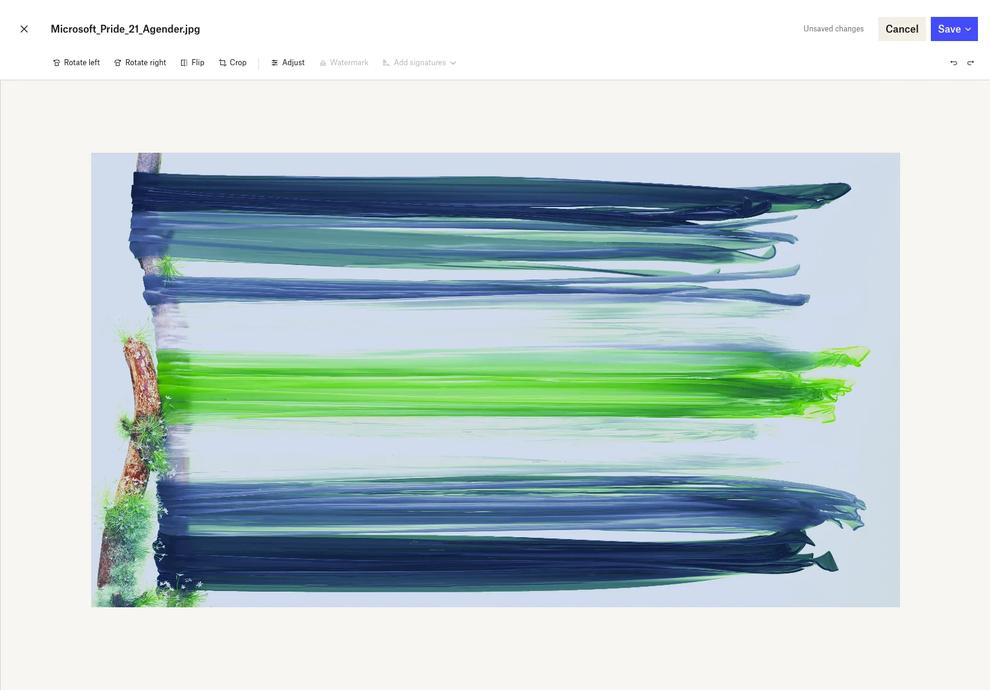 Task type: describe. For each thing, give the bounding box(es) containing it.
rotate left
[[64, 58, 100, 67]]

changes
[[836, 24, 865, 33]]

rotate right button
[[107, 53, 174, 73]]

unsaved changes
[[804, 24, 865, 33]]

save
[[939, 23, 962, 35]]

crop
[[230, 58, 247, 67]]

unsaved
[[804, 24, 834, 33]]

adjust
[[282, 58, 305, 67]]

adjust button
[[264, 53, 312, 73]]

flip button
[[174, 53, 212, 73]]

left
[[89, 58, 100, 67]]



Task type: vqa. For each thing, say whether or not it's contained in the screenshot.
Rotate corresponding to Rotate right
yes



Task type: locate. For each thing, give the bounding box(es) containing it.
0 horizontal spatial rotate
[[64, 58, 87, 67]]

1 rotate from the left
[[64, 58, 87, 67]]

microsoft_pride_21_agender.jpg
[[51, 23, 200, 35]]

2 rotate from the left
[[125, 58, 148, 67]]

rotate left left
[[64, 58, 87, 67]]

rotate for rotate left
[[64, 58, 87, 67]]

save button
[[932, 17, 979, 41]]

rotate left "right"
[[125, 58, 148, 67]]

right
[[150, 58, 166, 67]]

rotate right
[[125, 58, 166, 67]]

crop button
[[212, 53, 254, 73]]

rotate
[[64, 58, 87, 67], [125, 58, 148, 67]]

rotate inside button
[[125, 58, 148, 67]]

rotate left button
[[46, 53, 107, 73]]

close image
[[17, 19, 31, 39]]

flip
[[192, 58, 205, 67]]

rotate for rotate right
[[125, 58, 148, 67]]

rotate inside 'button'
[[64, 58, 87, 67]]

1 horizontal spatial rotate
[[125, 58, 148, 67]]

None field
[[0, 0, 93, 13]]

cancel
[[886, 23, 920, 35]]

cancel button
[[879, 17, 927, 41]]



